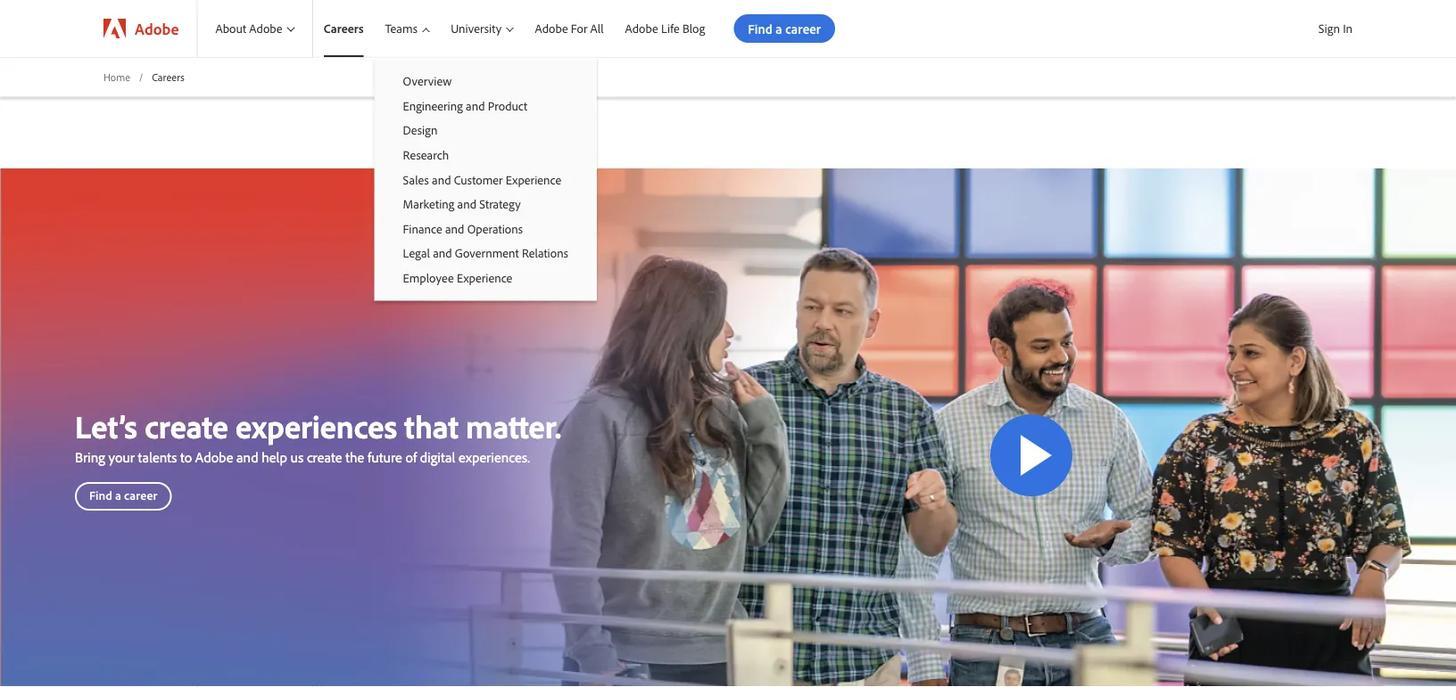 Task type: locate. For each thing, give the bounding box(es) containing it.
0 vertical spatial careers
[[324, 21, 364, 36]]

adobe right to
[[195, 449, 233, 467]]

adobe
[[135, 18, 179, 38], [249, 21, 282, 36], [535, 21, 568, 36], [625, 21, 658, 36], [195, 449, 233, 467]]

find
[[89, 488, 112, 504]]

adobe left about
[[135, 18, 179, 38]]

and down marketing and strategy
[[445, 221, 464, 236]]

sales and customer experience
[[403, 172, 561, 187]]

1 horizontal spatial careers
[[324, 21, 364, 36]]

0 horizontal spatial careers
[[152, 70, 184, 83]]

government
[[455, 245, 519, 261]]

help
[[262, 449, 287, 467]]

research link
[[374, 143, 597, 167]]

engineering
[[403, 98, 463, 113]]

adobe for adobe for all
[[535, 21, 568, 36]]

marketing
[[403, 196, 454, 212]]

sales
[[403, 172, 429, 187]]

experiences.
[[459, 449, 530, 467]]

create
[[145, 406, 228, 446], [307, 449, 342, 467]]

and down overview link
[[466, 98, 485, 113]]

1 vertical spatial careers
[[152, 70, 184, 83]]

and up finance and operations
[[457, 196, 476, 212]]

create right us
[[307, 449, 342, 467]]

sign
[[1318, 21, 1340, 36]]

0 vertical spatial experience
[[506, 172, 561, 187]]

engineering and product
[[403, 98, 527, 113]]

adobe left the for
[[535, 21, 568, 36]]

adobe left life
[[625, 21, 658, 36]]

finance
[[403, 221, 442, 236]]

legal
[[403, 245, 430, 261]]

life
[[661, 21, 680, 36]]

to
[[180, 449, 192, 467]]

your
[[108, 449, 135, 467]]

adobe right about
[[249, 21, 282, 36]]

a
[[115, 488, 121, 504]]

bring
[[75, 449, 105, 467]]

employee experience
[[403, 270, 512, 286]]

about
[[215, 21, 246, 36]]

employee experience link
[[374, 266, 597, 290]]

experience
[[506, 172, 561, 187], [457, 270, 512, 286]]

and inside "link"
[[466, 98, 485, 113]]

design link
[[374, 118, 597, 143]]

and right legal
[[433, 245, 452, 261]]

careers
[[324, 21, 364, 36], [152, 70, 184, 83]]

about adobe button
[[198, 0, 312, 57]]

experience down legal and government relations link
[[457, 270, 512, 286]]

matter.
[[466, 406, 561, 446]]

and right 'sales'
[[432, 172, 451, 187]]

and left help
[[236, 449, 258, 467]]

find a career link
[[75, 483, 172, 511]]

careers left teams
[[324, 21, 364, 36]]

group
[[374, 57, 597, 301]]

for
[[571, 21, 587, 36]]

create up to
[[145, 406, 228, 446]]

sign in button
[[1315, 13, 1356, 44]]

adobe for adobe life blog
[[625, 21, 658, 36]]

all
[[590, 21, 604, 36]]

marketing and strategy
[[403, 196, 521, 212]]

0 vertical spatial create
[[145, 406, 228, 446]]

future
[[368, 449, 402, 467]]

and for finance
[[445, 221, 464, 236]]

1 horizontal spatial create
[[307, 449, 342, 467]]

us
[[290, 449, 304, 467]]

adobe for adobe
[[135, 18, 179, 38]]

let's create experiences that matter. bring your talents to adobe and help us create the future of digital experiences.
[[75, 406, 561, 467]]

experience up strategy
[[506, 172, 561, 187]]

careers right home
[[152, 70, 184, 83]]

1 vertical spatial create
[[307, 449, 342, 467]]

teams
[[385, 21, 418, 36]]

marketing and strategy link
[[374, 192, 597, 216]]

strategy
[[479, 196, 521, 212]]

0 horizontal spatial create
[[145, 406, 228, 446]]

employee
[[403, 270, 454, 286]]

and for legal
[[433, 245, 452, 261]]

product
[[488, 98, 527, 113]]

adobe inside 'link'
[[535, 21, 568, 36]]

sales and customer experience link
[[374, 167, 597, 192]]

and
[[466, 98, 485, 113], [432, 172, 451, 187], [457, 196, 476, 212], [445, 221, 464, 236], [433, 245, 452, 261], [236, 449, 258, 467]]



Task type: describe. For each thing, give the bounding box(es) containing it.
adobe life blog link
[[614, 0, 716, 57]]

university button
[[440, 0, 524, 57]]

legal and government relations
[[403, 245, 568, 261]]

teams button
[[374, 0, 440, 57]]

operations
[[467, 221, 523, 236]]

home
[[103, 70, 130, 83]]

let's
[[75, 406, 137, 446]]

design
[[403, 122, 438, 138]]

experiences
[[236, 406, 397, 446]]

and for marketing
[[457, 196, 476, 212]]

overview
[[403, 73, 452, 89]]

group containing overview
[[374, 57, 597, 301]]

and for sales
[[432, 172, 451, 187]]

adobe for all
[[535, 21, 604, 36]]

career
[[124, 488, 157, 504]]

finance and operations
[[403, 221, 523, 236]]

and for engineering
[[466, 98, 485, 113]]

in
[[1343, 21, 1353, 36]]

research
[[403, 147, 449, 163]]

sign in
[[1318, 21, 1353, 36]]

engineering and product link
[[374, 93, 597, 118]]

university
[[451, 21, 502, 36]]

that
[[404, 406, 458, 446]]

digital
[[420, 449, 455, 467]]

overview link
[[374, 69, 597, 93]]

finance and operations link
[[374, 216, 597, 241]]

adobe link
[[86, 0, 197, 57]]

legal and government relations link
[[374, 241, 597, 266]]

adobe life blog
[[625, 21, 705, 36]]

blog
[[682, 21, 705, 36]]

customer
[[454, 172, 503, 187]]

about adobe
[[215, 21, 282, 36]]

talents
[[138, 449, 177, 467]]

adobe for all link
[[524, 0, 614, 57]]

adobe inside popup button
[[249, 21, 282, 36]]

the
[[345, 449, 364, 467]]

relations
[[522, 245, 568, 261]]

find a career
[[89, 488, 157, 504]]

1 vertical spatial experience
[[457, 270, 512, 286]]

home link
[[103, 70, 130, 85]]

adobe inside let's create experiences that matter. bring your talents to adobe and help us create the future of digital experiences.
[[195, 449, 233, 467]]

and inside let's create experiences that matter. bring your talents to adobe and help us create the future of digital experiences.
[[236, 449, 258, 467]]

careers link
[[313, 0, 374, 57]]

of
[[406, 449, 417, 467]]



Task type: vqa. For each thing, say whether or not it's contained in the screenshot.
Careers
yes



